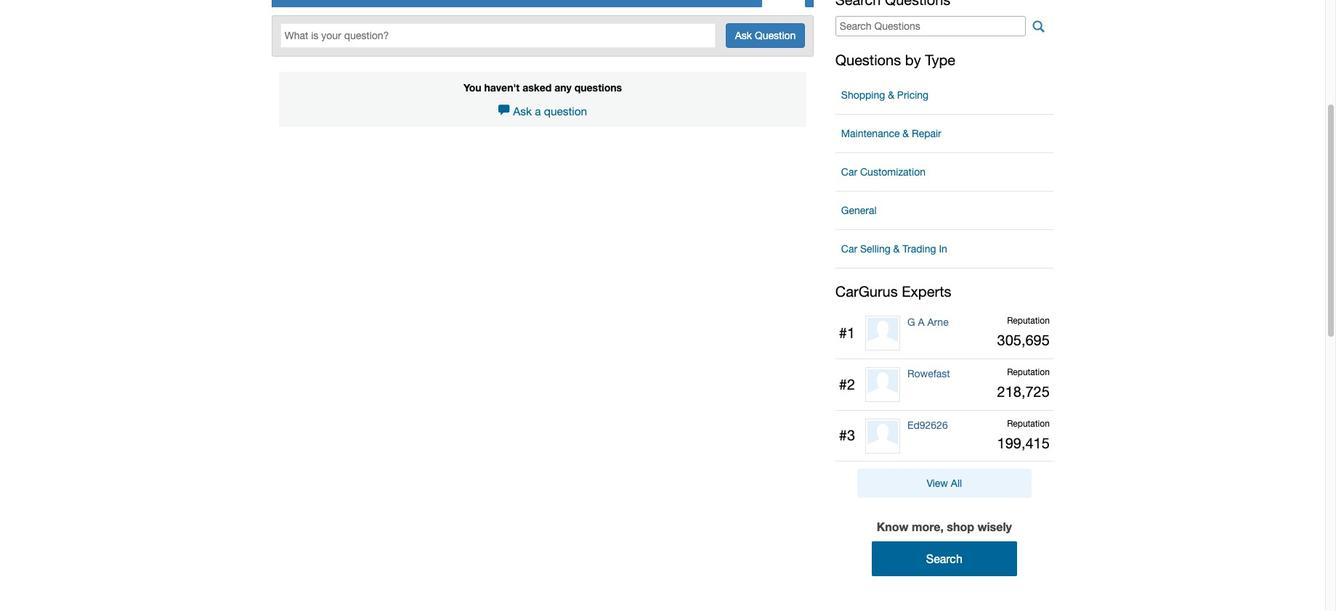 Task type: describe. For each thing, give the bounding box(es) containing it.
305,695
[[997, 332, 1050, 349]]

maintenance
[[841, 128, 900, 140]]

reputation for 199,415
[[1007, 419, 1050, 429]]

wisely
[[978, 521, 1012, 534]]

ask a question
[[513, 104, 587, 118]]

cargurus experts
[[835, 284, 951, 300]]

repair
[[912, 128, 942, 140]]

you haven't asked any questions
[[464, 81, 622, 94]]

selling
[[860, 244, 891, 255]]

general
[[841, 205, 877, 217]]

199,415
[[997, 435, 1050, 452]]

car for car selling & trading in
[[841, 244, 857, 255]]

reputation 218,725
[[997, 368, 1050, 400]]

experts
[[902, 284, 951, 300]]

reputation 199,415
[[997, 419, 1050, 452]]

all
[[951, 478, 962, 490]]

#3
[[839, 427, 855, 444]]

asked
[[523, 81, 552, 94]]

shopping
[[841, 90, 885, 101]]

cargurus
[[835, 284, 898, 300]]

you
[[464, 81, 481, 94]]

reputation for 218,725
[[1007, 368, 1050, 378]]

maintenance & repair link
[[835, 121, 1053, 147]]

shopping & pricing link
[[835, 82, 1053, 108]]

car customization link
[[835, 159, 1053, 185]]

reputation 305,695
[[997, 316, 1050, 349]]

g
[[907, 317, 915, 329]]

ask
[[513, 104, 532, 118]]

car customization
[[841, 167, 926, 178]]

a
[[535, 104, 541, 118]]

shop
[[947, 521, 974, 534]]

ask a question link
[[498, 104, 587, 118]]

in
[[939, 244, 947, 255]]

questions by type
[[835, 52, 956, 69]]

type
[[925, 52, 956, 69]]

pricing
[[897, 90, 929, 101]]

maintenance & repair
[[841, 128, 942, 140]]

#2
[[839, 376, 855, 393]]



Task type: locate. For each thing, give the bounding box(es) containing it.
1 reputation from the top
[[1007, 316, 1050, 326]]

view
[[927, 478, 948, 490]]

reputation for 305,695
[[1007, 316, 1050, 326]]

shopping & pricing
[[841, 90, 929, 101]]

trading
[[903, 244, 936, 255]]

reputation inside reputation 305,695
[[1007, 316, 1050, 326]]

search
[[926, 553, 963, 566]]

search link
[[872, 542, 1017, 577]]

reputation up 305,695
[[1007, 316, 1050, 326]]

car selling & trading in
[[841, 244, 947, 255]]

any
[[555, 81, 572, 94]]

reputation
[[1007, 316, 1050, 326], [1007, 368, 1050, 378], [1007, 419, 1050, 429]]

reputation inside reputation 199,415
[[1007, 419, 1050, 429]]

g a arne
[[907, 317, 949, 329]]

None submit
[[726, 23, 805, 48]]

rowefast
[[907, 368, 950, 380]]

& for maintenance
[[903, 128, 909, 140]]

car up general
[[841, 167, 857, 178]]

2 car from the top
[[841, 244, 857, 255]]

car
[[841, 167, 857, 178], [841, 244, 857, 255]]

2 vertical spatial &
[[893, 244, 900, 255]]

& for shopping
[[888, 90, 894, 101]]

more,
[[912, 521, 944, 534]]

3 reputation from the top
[[1007, 419, 1050, 429]]

&
[[888, 90, 894, 101], [903, 128, 909, 140], [893, 244, 900, 255]]

haven't
[[484, 81, 520, 94]]

& left pricing
[[888, 90, 894, 101]]

a
[[918, 317, 925, 329]]

by
[[905, 52, 921, 69]]

1 vertical spatial reputation
[[1007, 368, 1050, 378]]

car selling & trading in link
[[835, 236, 1053, 263]]

questions
[[835, 52, 901, 69]]

view all
[[927, 478, 962, 490]]

know
[[877, 521, 909, 534]]

ed92626
[[907, 420, 948, 431]]

customization
[[860, 167, 926, 178]]

What is your question? text field
[[280, 23, 716, 48]]

& left repair
[[903, 128, 909, 140]]

reputation up the 218,725
[[1007, 368, 1050, 378]]

1 vertical spatial &
[[903, 128, 909, 140]]

reputation inside reputation 218,725
[[1007, 368, 1050, 378]]

1 vertical spatial car
[[841, 244, 857, 255]]

0 vertical spatial &
[[888, 90, 894, 101]]

#1
[[839, 325, 855, 341]]

ask a question tab panel
[[279, 72, 806, 127]]

view all link
[[857, 470, 1032, 499]]

Search Questions text field
[[835, 16, 1026, 36]]

0 vertical spatial reputation
[[1007, 316, 1050, 326]]

reputation up 199,415
[[1007, 419, 1050, 429]]

2 reputation from the top
[[1007, 368, 1050, 378]]

car left selling
[[841, 244, 857, 255]]

218,725
[[997, 384, 1050, 400]]

know more, shop wisely
[[877, 521, 1012, 534]]

& right selling
[[893, 244, 900, 255]]

2 vertical spatial reputation
[[1007, 419, 1050, 429]]

car for car customization
[[841, 167, 857, 178]]

question
[[544, 104, 587, 118]]

1 car from the top
[[841, 167, 857, 178]]

arne
[[927, 317, 949, 329]]

questions
[[575, 81, 622, 94]]

0 vertical spatial car
[[841, 167, 857, 178]]

general link
[[835, 198, 1053, 224]]



Task type: vqa. For each thing, say whether or not it's contained in the screenshot.
#2
yes



